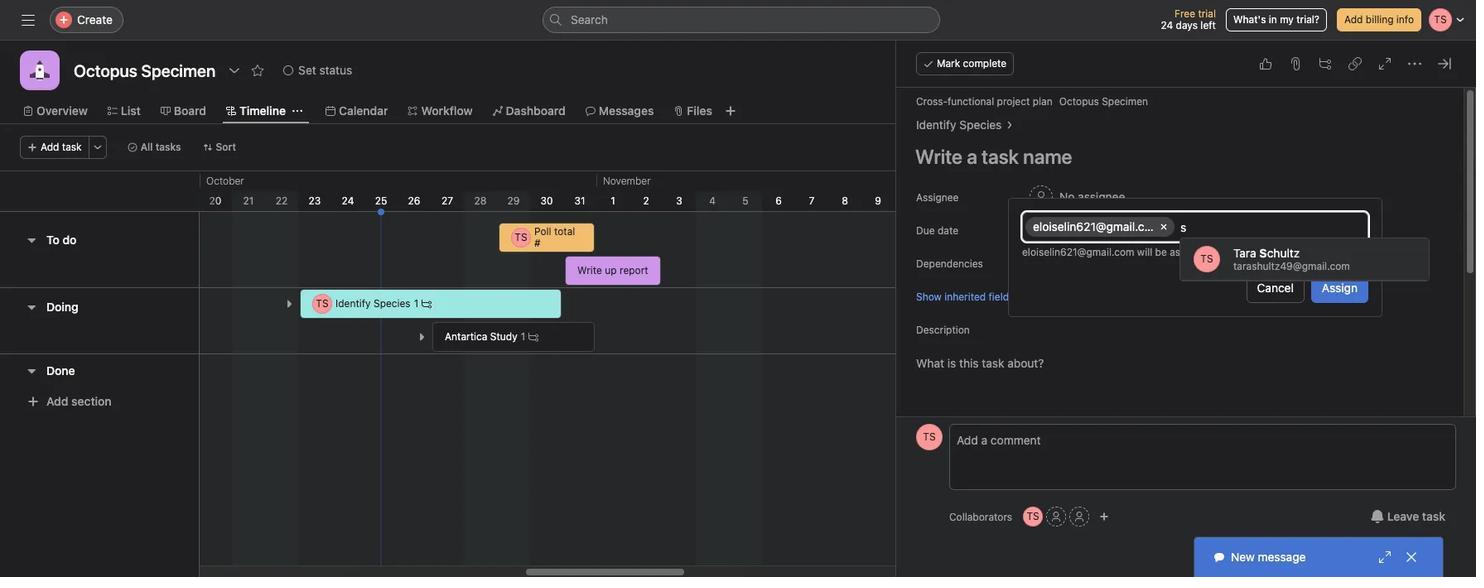 Task type: locate. For each thing, give the bounding box(es) containing it.
in
[[1269, 13, 1278, 26]]

1 horizontal spatial task
[[1423, 510, 1446, 524]]

1 vertical spatial identify species
[[336, 298, 411, 310]]

8
[[842, 195, 849, 207]]

assigned
[[1170, 246, 1212, 259]]

add billing info
[[1345, 13, 1415, 26]]

2 vertical spatial 1
[[521, 331, 526, 343]]

add
[[1345, 13, 1364, 26], [41, 141, 59, 153], [1030, 257, 1049, 269], [46, 394, 68, 409]]

eloiselin621@gmail.com cell
[[1026, 217, 1175, 237]]

main content containing identify species
[[898, 88, 1445, 578]]

0 vertical spatial 1
[[611, 195, 616, 207]]

cross-functional project plan link
[[917, 95, 1053, 108]]

1 vertical spatial task
[[1423, 510, 1446, 524]]

1 horizontal spatial ts button
[[1024, 507, 1044, 527]]

eloiselin621@gmail.com
[[1033, 220, 1162, 234], [1023, 246, 1135, 259]]

calendar
[[339, 104, 388, 118]]

1 down november
[[611, 195, 616, 207]]

days
[[1176, 19, 1198, 31]]

0 vertical spatial eloiselin621@gmail.com
[[1033, 220, 1162, 234]]

no assignee
[[1060, 190, 1126, 204]]

add down overview link
[[41, 141, 59, 153]]

0 likes. click to like this task image
[[1260, 57, 1273, 70]]

23
[[309, 195, 321, 207]]

1 up show subtasks for task antartica study image
[[414, 298, 419, 310]]

files
[[687, 104, 713, 118]]

1 horizontal spatial identify species
[[917, 118, 1002, 132]]

0 vertical spatial leftcount image
[[422, 299, 432, 309]]

add for add section
[[46, 394, 68, 409]]

overview link
[[23, 102, 88, 120]]

chultz
[[1268, 246, 1301, 260]]

eloiselin621@gmail.com for eloiselin621@gmail.com
[[1033, 220, 1162, 234]]

1 right study
[[521, 331, 526, 343]]

29
[[508, 195, 520, 207]]

1 vertical spatial species
[[374, 298, 411, 310]]

0 vertical spatial identify
[[917, 118, 957, 132]]

0 horizontal spatial task
[[62, 141, 82, 153]]

show inherited fields button
[[917, 289, 1015, 305]]

add or remove collaborators image
[[1100, 512, 1110, 522]]

new message
[[1232, 550, 1307, 564]]

done button
[[46, 356, 75, 386]]

identify down cross-
[[917, 118, 957, 132]]

assignee
[[917, 191, 959, 204]]

1 horizontal spatial 1
[[521, 331, 526, 343]]

what's in my trial? button
[[1227, 8, 1328, 31]]

up
[[605, 264, 617, 277]]

None text field
[[70, 56, 220, 85], [1181, 217, 1199, 237], [70, 56, 220, 85], [1181, 217, 1199, 237]]

1 horizontal spatial species
[[960, 118, 1002, 132]]

3
[[676, 195, 683, 207]]

0 horizontal spatial 1
[[414, 298, 419, 310]]

collapse task list for the section done image
[[25, 364, 38, 378]]

6
[[776, 195, 782, 207]]

1 horizontal spatial 24
[[1161, 19, 1174, 31]]

timeline link
[[226, 102, 286, 120]]

to
[[46, 233, 60, 247]]

free trial 24 days left
[[1161, 7, 1217, 31]]

task inside button
[[1423, 510, 1446, 524]]

24 right 23
[[342, 195, 354, 207]]

inherited
[[945, 290, 986, 303]]

workflow link
[[408, 102, 473, 120]]

poll total #
[[535, 225, 575, 249]]

tasks
[[156, 141, 181, 153]]

eloiselin621@gmail.com down the eloiselin621@gmail.com cell
[[1023, 246, 1135, 259]]

1 vertical spatial identify
[[336, 298, 371, 310]]

sort button
[[195, 136, 244, 159]]

trial?
[[1297, 13, 1320, 26]]

show
[[917, 290, 942, 303]]

tara s chultz tarashultz49@gmail.com
[[1234, 246, 1351, 273]]

0 horizontal spatial ts button
[[917, 424, 943, 451]]

1 vertical spatial leftcount image
[[529, 332, 539, 342]]

0 horizontal spatial leftcount image
[[422, 299, 432, 309]]

0 horizontal spatial species
[[374, 298, 411, 310]]

species inside dialog
[[960, 118, 1002, 132]]

leave task button
[[1361, 502, 1457, 532]]

1 vertical spatial 1
[[414, 298, 419, 310]]

to do
[[46, 233, 77, 247]]

27
[[442, 195, 453, 207]]

add left billing on the right top of the page
[[1345, 13, 1364, 26]]

full screen image
[[1379, 57, 1392, 70]]

ts button
[[917, 424, 943, 451], [1024, 507, 1044, 527]]

1 for identify species
[[414, 298, 419, 310]]

set status button
[[276, 59, 360, 82]]

0 vertical spatial species
[[960, 118, 1002, 132]]

0 vertical spatial 24
[[1161, 19, 1174, 31]]

add billing info button
[[1338, 8, 1422, 31]]

add for add task
[[41, 141, 59, 153]]

2
[[643, 195, 649, 207]]

no
[[1060, 190, 1075, 204]]

task right leave
[[1423, 510, 1446, 524]]

overview
[[36, 104, 88, 118]]

eloiselin621@gmail.com down assignee in the right top of the page
[[1033, 220, 1162, 234]]

task for leave task
[[1423, 510, 1446, 524]]

leftcount image
[[422, 299, 432, 309], [529, 332, 539, 342]]

main content
[[898, 88, 1445, 578]]

identify
[[917, 118, 957, 132], [336, 298, 371, 310]]

section
[[71, 394, 112, 409]]

24
[[1161, 19, 1174, 31], [342, 195, 354, 207]]

tab actions image
[[293, 106, 302, 116]]

eloiselin621@gmail.com inside cell
[[1033, 220, 1162, 234]]

status
[[320, 63, 352, 77]]

repeats image
[[1097, 224, 1111, 237]]

0 vertical spatial task
[[62, 141, 82, 153]]

eloiselin621@gmail.com for eloiselin621@gmail.com will be assigned their own task.
[[1023, 246, 1135, 259]]

due date
[[917, 225, 959, 237]]

1 horizontal spatial leftcount image
[[529, 332, 539, 342]]

dialog
[[897, 41, 1477, 578]]

add for add billing info
[[1345, 13, 1364, 26]]

add down done button
[[46, 394, 68, 409]]

1 vertical spatial 24
[[342, 195, 354, 207]]

october
[[206, 175, 244, 187]]

assign
[[1323, 281, 1358, 295]]

leftcount image up show subtasks for task antartica study image
[[422, 299, 432, 309]]

add section
[[46, 394, 112, 409]]

0 vertical spatial identify species
[[917, 118, 1002, 132]]

all
[[141, 141, 153, 153]]

study
[[490, 331, 518, 343]]

calendar link
[[326, 102, 388, 120]]

24 left days
[[1161, 19, 1174, 31]]

dashboard
[[506, 104, 566, 118]]

octopus specimen link
[[1060, 95, 1149, 108]]

antartica study
[[445, 331, 518, 343]]

add task button
[[20, 136, 89, 159]]

identify right show subtasks for task identify species image
[[336, 298, 371, 310]]

1 horizontal spatial identify
[[917, 118, 957, 132]]

do
[[63, 233, 77, 247]]

dependencies
[[1052, 257, 1119, 269]]

task left "more actions" image
[[62, 141, 82, 153]]

leftcount image right study
[[529, 332, 539, 342]]

functional
[[948, 95, 995, 108]]

task inside "button"
[[62, 141, 82, 153]]

plan
[[1033, 95, 1053, 108]]

species
[[960, 118, 1002, 132], [374, 298, 411, 310]]

poll
[[535, 225, 552, 238]]

1 vertical spatial eloiselin621@gmail.com
[[1023, 246, 1135, 259]]

add for add dependencies
[[1030, 257, 1049, 269]]

25
[[375, 195, 387, 207]]

tara
[[1234, 246, 1257, 260]]

1 vertical spatial ts button
[[1024, 507, 1044, 527]]

add left dependencies
[[1030, 257, 1049, 269]]

create button
[[50, 7, 123, 33]]

timeline
[[240, 104, 286, 118]]

task for add task
[[62, 141, 82, 153]]

add inside "button"
[[41, 141, 59, 153]]

2 horizontal spatial 1
[[611, 195, 616, 207]]

trial
[[1199, 7, 1217, 20]]

total
[[554, 225, 575, 238]]



Task type: vqa. For each thing, say whether or not it's contained in the screenshot.
S
yes



Task type: describe. For each thing, give the bounding box(es) containing it.
set status
[[299, 63, 352, 77]]

leave
[[1388, 510, 1420, 524]]

messages
[[599, 104, 654, 118]]

copy task link image
[[1349, 57, 1362, 70]]

tarashultz49@gmail.com
[[1234, 260, 1351, 273]]

complete
[[963, 57, 1007, 70]]

will
[[1138, 246, 1153, 259]]

leave task
[[1388, 510, 1446, 524]]

dialog containing identify species
[[897, 41, 1477, 578]]

close image
[[1406, 551, 1419, 564]]

leftcount image for antartica study
[[529, 332, 539, 342]]

specimen
[[1102, 95, 1149, 108]]

assignee
[[1078, 190, 1126, 204]]

free
[[1175, 7, 1196, 20]]

add subtask image
[[1319, 57, 1333, 70]]

dependencies
[[917, 258, 984, 270]]

0 vertical spatial ts button
[[917, 424, 943, 451]]

antartica
[[445, 331, 488, 343]]

7
[[809, 195, 815, 207]]

more actions for this task image
[[1409, 57, 1422, 70]]

info
[[1397, 13, 1415, 26]]

show subtasks for task identify species image
[[284, 299, 294, 309]]

collaborators
[[950, 511, 1013, 523]]

show subtasks for task antartica study image
[[417, 332, 427, 342]]

rocket image
[[30, 60, 50, 80]]

22
[[276, 195, 288, 207]]

all tasks
[[141, 141, 181, 153]]

write
[[578, 264, 602, 277]]

november
[[603, 175, 651, 187]]

collapse task list for the section doing image
[[25, 301, 38, 314]]

eloiselin621@gmail.com will be assigned their own task.
[[1023, 246, 1284, 259]]

add to starred image
[[251, 64, 265, 77]]

fields
[[989, 290, 1015, 303]]

cancel button
[[1247, 273, 1305, 303]]

close details image
[[1439, 57, 1452, 70]]

add section button
[[20, 387, 118, 417]]

24 inside free trial 24 days left
[[1161, 19, 1174, 31]]

done
[[46, 363, 75, 378]]

board
[[174, 104, 206, 118]]

messages link
[[586, 102, 654, 120]]

report
[[620, 264, 649, 277]]

what's
[[1234, 13, 1267, 26]]

10
[[906, 195, 917, 207]]

31
[[575, 195, 586, 207]]

identify inside dialog
[[917, 118, 957, 132]]

28
[[475, 195, 487, 207]]

own
[[1239, 246, 1258, 259]]

main content inside dialog
[[898, 88, 1445, 578]]

billing
[[1366, 13, 1394, 26]]

list
[[121, 104, 141, 118]]

sort
[[216, 141, 236, 153]]

show inherited fields
[[917, 290, 1015, 303]]

eloiselin621@gmail.com row
[[1026, 217, 1366, 241]]

description
[[917, 324, 970, 336]]

add tab image
[[724, 104, 738, 118]]

doing button
[[46, 293, 79, 322]]

list link
[[108, 102, 141, 120]]

21
[[243, 195, 254, 207]]

30
[[541, 195, 553, 207]]

workflow
[[421, 104, 473, 118]]

s
[[1260, 246, 1268, 260]]

1 for antartica study
[[521, 331, 526, 343]]

due
[[917, 225, 935, 237]]

Task Name text field
[[905, 138, 1445, 176]]

add task
[[41, 141, 82, 153]]

4
[[710, 195, 716, 207]]

add dependencies
[[1030, 257, 1119, 269]]

expand new message image
[[1379, 551, 1392, 564]]

be
[[1156, 246, 1168, 259]]

0 horizontal spatial identify
[[336, 298, 371, 310]]

expand sidebar image
[[22, 13, 35, 27]]

board link
[[161, 102, 206, 120]]

project
[[997, 95, 1030, 108]]

0 horizontal spatial identify species
[[336, 298, 411, 310]]

mark complete button
[[917, 52, 1015, 75]]

attachments: add a file to this task, image
[[1290, 57, 1303, 70]]

0 horizontal spatial 24
[[342, 195, 354, 207]]

collapse task list for the section to do image
[[25, 234, 38, 247]]

1 inside november 1
[[611, 195, 616, 207]]

date
[[938, 225, 959, 237]]

what's in my trial?
[[1234, 13, 1320, 26]]

leftcount image for identify species
[[422, 299, 432, 309]]

5
[[743, 195, 749, 207]]

show options image
[[228, 64, 241, 77]]

all tasks button
[[120, 136, 189, 159]]

november 1
[[603, 175, 651, 207]]

left
[[1201, 19, 1217, 31]]

identify species inside dialog
[[917, 118, 1002, 132]]

set
[[299, 63, 316, 77]]

cancel
[[1258, 281, 1294, 295]]

20
[[209, 195, 222, 207]]

octopus
[[1060, 95, 1100, 108]]

search button
[[543, 7, 941, 33]]

more actions image
[[93, 143, 102, 152]]

mark complete
[[937, 57, 1007, 70]]

#
[[535, 237, 541, 249]]

search list box
[[543, 7, 941, 33]]

clear due date image
[[1125, 225, 1135, 235]]



